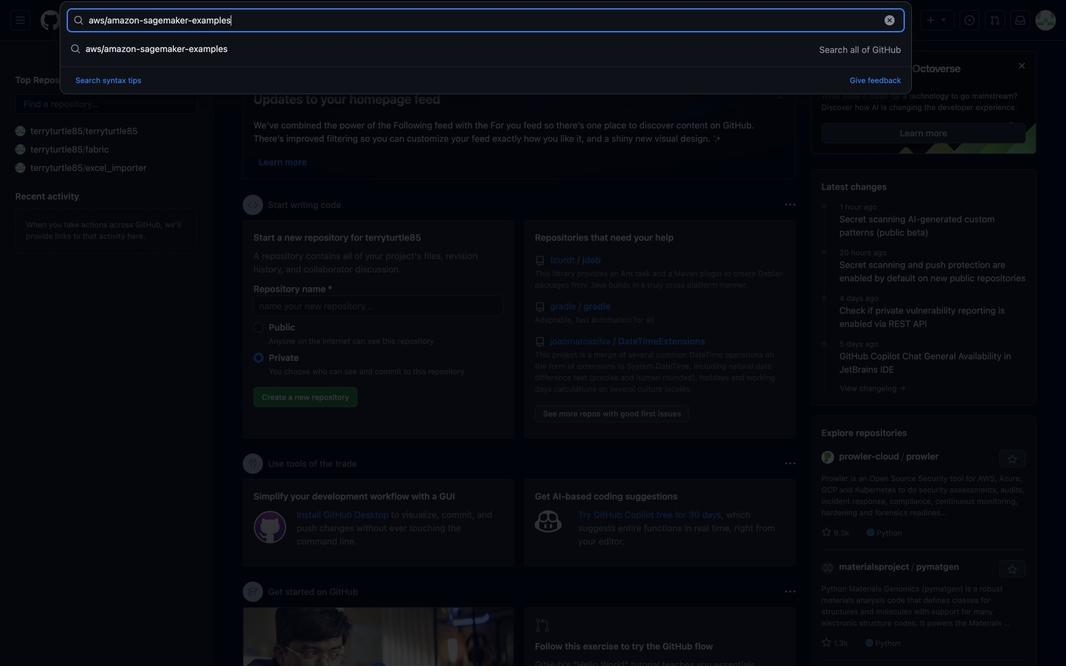 Task type: locate. For each thing, give the bounding box(es) containing it.
2 why am i seeing this? image from the top
[[786, 587, 796, 597]]

notifications image
[[1016, 15, 1026, 25]]

None radio
[[254, 353, 264, 363]]

explore repositories navigation
[[811, 416, 1037, 667]]

0 horizontal spatial git pull request image
[[535, 618, 550, 634]]

0 vertical spatial star image
[[822, 528, 832, 538]]

dot fill image
[[820, 201, 830, 211], [820, 338, 830, 349]]

0 vertical spatial why am i seeing this? image
[[786, 200, 796, 210]]

1 dot fill image from the top
[[820, 247, 830, 257]]

dot fill image
[[820, 247, 830, 257], [820, 293, 830, 303]]

2 star image from the top
[[822, 638, 832, 648]]

1 repo image from the top
[[535, 256, 545, 266]]

1 horizontal spatial git pull request image
[[990, 15, 1000, 25]]

None text field
[[89, 10, 877, 30]]

start a new repository element
[[243, 220, 514, 439]]

get ai-based coding suggestions element
[[524, 479, 796, 567]]

dialog
[[60, 1, 912, 94]]

2 dot fill image from the top
[[820, 338, 830, 349]]

Find a repository… text field
[[15, 94, 197, 114]]

1 vertical spatial star image
[[822, 638, 832, 648]]

Top Repositories search field
[[15, 94, 197, 114]]

what is github? element
[[243, 608, 514, 667]]

0 vertical spatial repo image
[[535, 256, 545, 266]]

none radio inside start a new repository element
[[254, 322, 264, 333]]

1 vertical spatial dot fill image
[[820, 338, 830, 349]]

why am i seeing this? image
[[786, 200, 796, 210], [786, 587, 796, 597]]

star this repository image
[[1008, 565, 1018, 575]]

filter image
[[732, 57, 742, 67]]

1 star image from the top
[[822, 528, 832, 538]]

what is github? image
[[243, 608, 514, 667]]

1 vertical spatial dot fill image
[[820, 293, 830, 303]]

repo image
[[535, 256, 545, 266], [535, 302, 545, 313]]

git pull request image
[[990, 15, 1000, 25], [535, 618, 550, 634]]

issue opened image
[[965, 15, 975, 25]]

mortar board image
[[248, 587, 258, 597]]

simplify your development workflow with a gui element
[[243, 479, 514, 567]]

1 why am i seeing this? image from the top
[[786, 200, 796, 210]]

@prowler-cloud profile image
[[822, 451, 834, 464]]

0 vertical spatial dot fill image
[[820, 247, 830, 257]]

None radio
[[254, 322, 264, 333]]

1 vertical spatial why am i seeing this? image
[[786, 587, 796, 597]]

repo image
[[535, 337, 545, 348]]

0 vertical spatial dot fill image
[[820, 201, 830, 211]]

1 vertical spatial git pull request image
[[535, 618, 550, 634]]

star image
[[822, 528, 832, 538], [822, 638, 832, 648]]

1 vertical spatial repo image
[[535, 302, 545, 313]]

2 repo image from the top
[[535, 302, 545, 313]]

why am i seeing this? image for try the github flow element
[[786, 587, 796, 597]]

code image
[[248, 200, 258, 210]]

0 vertical spatial git pull request image
[[990, 15, 1000, 25]]

name your new repository... text field
[[254, 296, 503, 316]]

github logo image
[[822, 62, 961, 85]]



Task type: describe. For each thing, give the bounding box(es) containing it.
2 dot fill image from the top
[[820, 293, 830, 303]]

why am i seeing this? image
[[786, 459, 796, 469]]

star image for @materialsproject profile icon
[[822, 638, 832, 648]]

1 dot fill image from the top
[[820, 201, 830, 211]]

terryturtle85 image
[[15, 126, 25, 136]]

fabric image
[[15, 144, 25, 155]]

excel_importer image
[[15, 163, 25, 173]]

git pull request image inside try the github flow element
[[535, 618, 550, 634]]

why am i seeing this? image for repositories that need your help element
[[786, 200, 796, 210]]

homepage image
[[41, 10, 61, 30]]

none radio inside start a new repository element
[[254, 353, 264, 363]]

try the github flow element
[[524, 608, 796, 667]]

command palette image
[[889, 15, 900, 25]]

close image
[[1017, 61, 1027, 71]]

repositories that need your help element
[[524, 220, 796, 439]]

tools image
[[248, 459, 258, 469]]

explore element
[[811, 51, 1037, 667]]

star this repository image
[[1008, 455, 1018, 465]]

plus image
[[926, 15, 936, 25]]

github desktop image
[[254, 511, 287, 544]]

x image
[[775, 91, 785, 101]]

@materialsproject profile image
[[822, 562, 834, 574]]

triangle down image
[[939, 14, 949, 24]]

star image for @prowler-cloud profile image
[[822, 528, 832, 538]]



Task type: vqa. For each thing, say whether or not it's contained in the screenshot.
54
no



